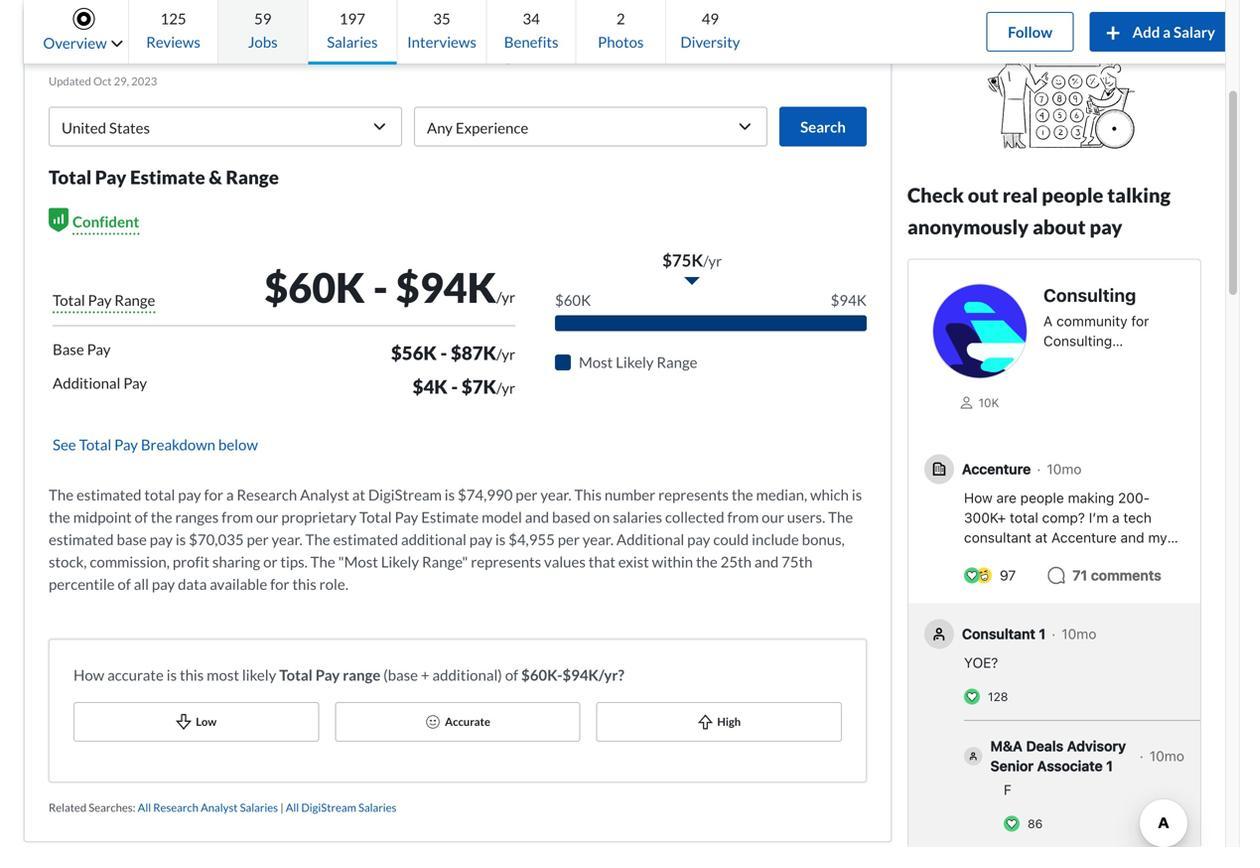 Task type: vqa. For each thing, say whether or not it's contained in the screenshot.
86
yes



Task type: describe. For each thing, give the bounding box(es) containing it.
71 comments
[[1073, 567, 1162, 583]]

accurate
[[107, 666, 164, 684]]

125 reviews
[[146, 9, 201, 51]]

accenture
[[962, 461, 1031, 477]]

united states
[[62, 119, 150, 137]]

low button
[[73, 702, 319, 742]]

10mo for m&a deals advisory senior associate 1
[[1150, 748, 1185, 764]]

10mo for consultant 1
[[1062, 625, 1097, 642]]

salaries
[[613, 508, 662, 526]]

the left "median,"
[[732, 486, 753, 503]]

likely inside the estimated total pay for a research analyst at digistream is $74,990 per year. this number represents the median, which is the midpoint of the ranges from our proprietary total pay estimate model and based on salaries collected from our users. the estimated base pay is $70,035 per year. the estimated additional pay is $4,955 per year. additional pay could include bonus, stock, commission, profit sharing or tips. the "most likely range" represents values that exist within the 25th and 75th percentile of all pay data available for this role.
[[381, 553, 419, 570]]

1 inside m&a deals advisory senior associate 1
[[1106, 758, 1113, 774]]

0 horizontal spatial $94k
[[396, 263, 497, 312]]

all
[[134, 575, 149, 593]]

which
[[810, 486, 849, 503]]

pay left "breakdown"
[[114, 435, 138, 453]]

reviews
[[146, 33, 201, 51]]

total pay estimate & range
[[49, 166, 279, 188]]

pay left range
[[316, 666, 340, 684]]

profit
[[173, 553, 210, 570]]

details
[[122, 36, 199, 65]]

+
[[421, 666, 430, 684]]

jobs
[[248, 33, 278, 51]]

pay up see total pay breakdown below
[[123, 374, 147, 392]]

states
[[109, 119, 150, 137]]

interviews
[[407, 33, 477, 51]]

0 horizontal spatial year.
[[272, 530, 303, 548]]

across
[[1133, 353, 1175, 369]]

total
[[144, 486, 175, 503]]

71
[[1073, 567, 1088, 583]]

0 horizontal spatial additional
[[53, 374, 121, 392]]

united
[[62, 119, 106, 137]]

$4,955
[[509, 530, 555, 548]]

talking
[[1108, 183, 1171, 207]]

or
[[263, 553, 278, 570]]

$60k for $60k - $94k / yr
[[265, 263, 365, 312]]

is right accurate
[[167, 666, 177, 684]]

total inside the estimated total pay for a research analyst at digistream is $74,990 per year. this number represents the median, which is the midpoint of the ranges from our proprietary total pay estimate model and based on salaries collected from our users. the estimated base pay is $70,035 per year. the estimated additional pay is $4,955 per year. additional pay could include bonus, stock, commission, profit sharing or tips. the "most likely range" represents values that exist within the 25th and 75th percentile of all pay data available for this role.
[[359, 508, 392, 526]]

1 consulting from the top
[[1044, 284, 1136, 306]]

related searches : all research analyst salaries | all digistream salaries
[[49, 801, 397, 814]]

base pay
[[53, 340, 111, 358]]

m&a
[[991, 738, 1023, 754]]

range"
[[422, 553, 468, 570]]

yr for $94k
[[502, 288, 515, 306]]

research for all
[[153, 801, 199, 814]]

salaries down 197
[[327, 33, 378, 51]]

34 benefits
[[504, 9, 559, 51]]

at inside salary details for a research analyst at digistream updated oct 29, 2023
[[451, 36, 474, 65]]

check
[[908, 183, 964, 207]]

accurate button
[[335, 702, 581, 742]]

how
[[73, 666, 104, 684]]

see
[[53, 435, 76, 453]]

29,
[[114, 74, 129, 88]]

estimated up ""most" in the left of the page
[[333, 530, 398, 548]]

searches
[[89, 801, 133, 814]]

$74,990
[[458, 486, 513, 503]]

0 horizontal spatial per
[[247, 530, 269, 548]]

- for $4k
[[451, 375, 458, 398]]

median,
[[756, 486, 807, 503]]

1 from from the left
[[222, 508, 253, 526]]

follow
[[1008, 23, 1053, 40]]

35 interviews
[[407, 9, 477, 51]]

additional inside the estimated total pay for a research analyst at digistream is $74,990 per year. this number represents the median, which is the midpoint of the ranges from our proprietary total pay estimate model and based on salaries collected from our users. the estimated base pay is $70,035 per year. the estimated additional pay is $4,955 per year. additional pay could include bonus, stock, commission, profit sharing or tips. the "most likely range" represents values that exist within the 25th and 75th percentile of all pay data available for this role.
[[617, 530, 684, 548]]

$75k / yr
[[662, 250, 722, 270]]

professionals
[[1044, 353, 1129, 369]]

the up midpoint
[[49, 486, 74, 503]]

$94k/yr?
[[562, 666, 624, 684]]

add a salary
[[1133, 23, 1215, 40]]

high button
[[596, 702, 842, 742]]

97
[[1000, 567, 1016, 583]]

yr inside $75k / yr
[[709, 251, 722, 269]]

for down or
[[270, 575, 290, 593]]

salaries left the | at the left of page
[[240, 801, 278, 814]]

values
[[544, 553, 586, 570]]

advisory
[[1067, 738, 1126, 754]]

sharing
[[212, 553, 260, 570]]

estimate inside the estimated total pay for a research analyst at digistream is $74,990 per year. this number represents the median, which is the midpoint of the ranges from our proprietary total pay estimate model and based on salaries collected from our users. the estimated base pay is $70,035 per year. the estimated additional pay is $4,955 per year. additional pay could include bonus, stock, commission, profit sharing or tips. the "most likely range" represents values that exist within the 25th and 75th percentile of all pay data available for this role.
[[421, 508, 479, 526]]

pay inside the estimated total pay for a research analyst at digistream is $74,990 per year. this number represents the median, which is the midpoint of the ranges from our proprietary total pay estimate model and based on salaries collected from our users. the estimated base pay is $70,035 per year. the estimated additional pay is $4,955 per year. additional pay could include bonus, stock, commission, profit sharing or tips. the "most likely range" represents values that exist within the 25th and 75th percentile of all pay data available for this role.
[[395, 508, 418, 526]]

yoe?
[[964, 654, 998, 671]]

is right 'which'
[[852, 486, 862, 503]]

$70,035
[[189, 530, 244, 548]]

range for total pay range
[[114, 291, 155, 309]]

2
[[617, 9, 625, 27]]

search
[[800, 117, 846, 135]]

consulting a community for consulting professionals across companies
[[1044, 284, 1175, 389]]

/ for $94k
[[497, 288, 502, 306]]

out
[[968, 183, 999, 207]]

on
[[593, 508, 610, 526]]

total right likely
[[279, 666, 313, 684]]

data
[[178, 575, 207, 593]]

f
[[1004, 781, 1012, 798]]

for inside salary details for a research analyst at digistream updated oct 29, 2023
[[203, 36, 236, 65]]

2 vertical spatial of
[[505, 666, 518, 684]]

pay right the base at bottom left
[[150, 530, 173, 548]]

1 horizontal spatial salary
[[1174, 23, 1215, 40]]

the left midpoint
[[49, 508, 70, 526]]

|
[[280, 801, 284, 814]]

$60k-
[[521, 666, 562, 684]]

128
[[988, 689, 1008, 703]]

tips.
[[280, 553, 308, 570]]

midpoint
[[73, 508, 132, 526]]

role.
[[319, 575, 348, 593]]

for inside consulting a community for consulting professionals across companies
[[1131, 313, 1149, 329]]

1 horizontal spatial year.
[[541, 486, 572, 503]]

companies
[[1044, 372, 1113, 389]]

any experience
[[427, 119, 529, 137]]

a inside the estimated total pay for a research analyst at digistream is $74,990 per year. this number represents the median, which is the midpoint of the ranges from our proprietary total pay estimate model and based on salaries collected from our users. the estimated base pay is $70,035 per year. the estimated additional pay is $4,955 per year. additional pay could include bonus, stock, commission, profit sharing or tips. the "most likely range" represents values that exist within the 25th and 75th percentile of all pay data available for this role.
[[226, 486, 234, 503]]

2 consulting from the top
[[1044, 333, 1112, 349]]

/ for $7k
[[497, 379, 502, 397]]

base
[[53, 340, 84, 358]]

community
[[1057, 313, 1128, 329]]

deals
[[1026, 738, 1064, 754]]

2023
[[131, 74, 157, 88]]

$56k - $87k / yr
[[391, 342, 515, 364]]

pay down model
[[469, 530, 493, 548]]

add
[[1133, 23, 1160, 40]]

range
[[343, 666, 381, 684]]

the down total
[[151, 508, 172, 526]]

stock,
[[49, 553, 87, 570]]

about
[[1033, 215, 1086, 239]]

search button
[[780, 107, 867, 146]]

a inside salary details for a research analyst at digistream updated oct 29, 2023
[[240, 36, 253, 65]]

senior
[[991, 758, 1034, 774]]

/ for $87k
[[497, 345, 502, 363]]

- for $60k
[[373, 263, 388, 312]]

benefits
[[504, 33, 559, 51]]



Task type: locate. For each thing, give the bounding box(es) containing it.
of up the base at bottom left
[[135, 508, 148, 526]]

0 vertical spatial of
[[135, 508, 148, 526]]

additional
[[53, 374, 121, 392], [617, 530, 684, 548]]

research right :
[[153, 801, 199, 814]]

image for bowl image
[[932, 284, 1028, 379]]

estimated up midpoint
[[76, 486, 142, 503]]

10mo right advisory at bottom right
[[1150, 748, 1185, 764]]

number
[[605, 486, 656, 503]]

0 vertical spatial this
[[292, 575, 317, 593]]

2 vertical spatial -
[[451, 375, 458, 398]]

/ inside $60k - $94k / yr
[[497, 288, 502, 306]]

2 horizontal spatial of
[[505, 666, 518, 684]]

this left most
[[180, 666, 204, 684]]

1 horizontal spatial 1
[[1106, 758, 1113, 774]]

0 horizontal spatial estimate
[[130, 166, 205, 188]]

real
[[1003, 183, 1038, 207]]

year. up the based
[[541, 486, 572, 503]]

(base
[[383, 666, 418, 684]]

based
[[552, 508, 591, 526]]

yr right $87k
[[502, 345, 515, 363]]

is left $74,990
[[445, 486, 455, 503]]

pay up additional
[[395, 508, 418, 526]]

pay up base pay
[[88, 291, 112, 309]]

this
[[292, 575, 317, 593], [180, 666, 204, 684]]

0 vertical spatial research
[[258, 36, 358, 65]]

per down the based
[[558, 530, 580, 548]]

0 vertical spatial 10mo
[[1047, 461, 1082, 477]]

2 vertical spatial analyst
[[201, 801, 238, 814]]

yr right $75k
[[709, 251, 722, 269]]

is
[[445, 486, 455, 503], [852, 486, 862, 503], [176, 530, 186, 548], [495, 530, 506, 548], [167, 666, 177, 684]]

1 vertical spatial -
[[440, 342, 447, 364]]

updated
[[49, 74, 91, 88]]

of left the $60k-
[[505, 666, 518, 684]]

digistream right the | at the left of page
[[301, 801, 356, 814]]

people
[[1042, 183, 1104, 207]]

represents
[[658, 486, 729, 503], [471, 553, 541, 570]]

the down 'which'
[[828, 508, 853, 526]]

consulting
[[1044, 284, 1136, 306], [1044, 333, 1112, 349]]

1 horizontal spatial from
[[727, 508, 759, 526]]

within
[[652, 553, 693, 570]]

2 all from the left
[[286, 801, 299, 814]]

check out real people talking anonymously about pay
[[908, 183, 1171, 239]]

1 vertical spatial likely
[[381, 553, 419, 570]]

the left 25th at the right bottom of the page
[[696, 553, 718, 570]]

a right add
[[1163, 23, 1171, 40]]

2 horizontal spatial -
[[451, 375, 458, 398]]

analyst left the | at the left of page
[[201, 801, 238, 814]]

see total pay breakdown below
[[53, 435, 258, 453]]

$60k for $60k
[[555, 291, 591, 309]]

1 horizontal spatial -
[[440, 342, 447, 364]]

total up base
[[53, 291, 85, 309]]

2 photos
[[598, 9, 644, 51]]

estimate left &
[[130, 166, 205, 188]]

analyst up proprietary
[[300, 486, 349, 503]]

analyst
[[363, 36, 447, 65], [300, 486, 349, 503], [201, 801, 238, 814]]

1 horizontal spatial a
[[240, 36, 253, 65]]

estimated up stock,
[[49, 530, 114, 548]]

0 horizontal spatial a
[[226, 486, 234, 503]]

follow button
[[987, 12, 1074, 52]]

"most
[[338, 553, 378, 570]]

0 horizontal spatial digistream
[[301, 801, 356, 814]]

analyst down 35
[[363, 36, 447, 65]]

all right the | at the left of page
[[286, 801, 299, 814]]

from up the could
[[727, 508, 759, 526]]

$7k
[[462, 375, 497, 398]]

additional down salaries
[[617, 530, 684, 548]]

49
[[702, 9, 719, 27]]

estimated
[[76, 486, 142, 503], [49, 530, 114, 548], [333, 530, 398, 548]]

digistream inside the estimated total pay for a research analyst at digistream is $74,990 per year. this number represents the median, which is the midpoint of the ranges from our proprietary total pay estimate model and based on salaries collected from our users. the estimated base pay is $70,035 per year. the estimated additional pay is $4,955 per year. additional pay could include bonus, stock, commission, profit sharing or tips. the "most likely range" represents values that exist within the 25th and 75th percentile of all pay data available for this role.
[[368, 486, 442, 503]]

197
[[339, 9, 365, 27]]

represents down $4,955
[[471, 553, 541, 570]]

the up role.
[[310, 553, 335, 570]]

2 horizontal spatial analyst
[[363, 36, 447, 65]]

analyst for salaries
[[201, 801, 238, 814]]

0 horizontal spatial at
[[352, 486, 365, 503]]

1 horizontal spatial digistream
[[368, 486, 442, 503]]

/ inside $56k - $87k / yr
[[497, 345, 502, 363]]

salary
[[1174, 23, 1215, 40], [49, 36, 117, 65]]

2 horizontal spatial range
[[657, 353, 698, 371]]

0 vertical spatial estimate
[[130, 166, 205, 188]]

0 vertical spatial and
[[525, 508, 549, 526]]

86
[[1028, 817, 1043, 830]]

salary up updated
[[49, 36, 117, 65]]

2 vertical spatial digistream
[[301, 801, 356, 814]]

additional down base pay
[[53, 374, 121, 392]]

include
[[752, 530, 799, 548]]

digistream for is
[[368, 486, 442, 503]]

total down united
[[49, 166, 92, 188]]

from up $70,035
[[222, 508, 253, 526]]

breakdown
[[141, 435, 216, 453]]

/ inside $4k - $7k / yr
[[497, 379, 502, 397]]

digistream inside salary details for a research analyst at digistream updated oct 29, 2023
[[478, 36, 601, 65]]

yr inside $56k - $87k / yr
[[502, 345, 515, 363]]

analyst inside salary details for a research analyst at digistream updated oct 29, 2023
[[363, 36, 447, 65]]

our up include
[[762, 508, 784, 526]]

1 horizontal spatial estimate
[[421, 508, 479, 526]]

for up ranges
[[204, 486, 223, 503]]

1 horizontal spatial $60k
[[555, 291, 591, 309]]

1
[[1039, 625, 1046, 642], [1106, 758, 1113, 774]]

likely down additional
[[381, 553, 419, 570]]

range down confident
[[114, 291, 155, 309]]

1 vertical spatial and
[[755, 553, 779, 570]]

range right most
[[657, 353, 698, 371]]

salary inside salary details for a research analyst at digistream updated oct 29, 2023
[[49, 36, 117, 65]]

125
[[160, 9, 186, 27]]

1 horizontal spatial per
[[516, 486, 538, 503]]

0 vertical spatial at
[[451, 36, 474, 65]]

49 diversity
[[681, 9, 740, 51]]

per up model
[[516, 486, 538, 503]]

for up across
[[1131, 313, 1149, 329]]

1 horizontal spatial additional
[[617, 530, 684, 548]]

0 vertical spatial represents
[[658, 486, 729, 503]]

research inside the estimated total pay for a research analyst at digistream is $74,990 per year. this number represents the median, which is the midpoint of the ranges from our proprietary total pay estimate model and based on salaries collected from our users. the estimated base pay is $70,035 per year. the estimated additional pay is $4,955 per year. additional pay could include bonus, stock, commission, profit sharing or tips. the "most likely range" represents values that exist within the 25th and 75th percentile of all pay data available for this role.
[[237, 486, 297, 503]]

- for $56k
[[440, 342, 447, 364]]

for left jobs
[[203, 36, 236, 65]]

0 horizontal spatial this
[[180, 666, 204, 684]]

research down 197
[[258, 36, 358, 65]]

1 horizontal spatial all
[[286, 801, 299, 814]]

$75k
[[662, 250, 703, 270]]

$56k
[[391, 342, 437, 364]]

1 horizontal spatial and
[[755, 553, 779, 570]]

analyst for at
[[363, 36, 447, 65]]

1 vertical spatial research
[[237, 486, 297, 503]]

this
[[574, 486, 602, 503]]

1 our from the left
[[256, 508, 279, 526]]

1 horizontal spatial at
[[451, 36, 474, 65]]

add a salary link
[[1090, 12, 1231, 52]]

most
[[579, 353, 613, 371]]

2 horizontal spatial per
[[558, 530, 580, 548]]

1 horizontal spatial our
[[762, 508, 784, 526]]

pay up confident
[[95, 166, 127, 188]]

2 our from the left
[[762, 508, 784, 526]]

pay right all
[[152, 575, 175, 593]]

0 horizontal spatial and
[[525, 508, 549, 526]]

1 vertical spatial this
[[180, 666, 204, 684]]

pay down talking
[[1090, 215, 1123, 239]]

1 vertical spatial 10mo
[[1062, 625, 1097, 642]]

/ inside $75k / yr
[[703, 251, 709, 269]]

1 horizontal spatial $94k
[[831, 291, 867, 309]]

0 horizontal spatial $60k
[[265, 263, 365, 312]]

our
[[256, 508, 279, 526], [762, 508, 784, 526]]

yr for $7k
[[502, 379, 515, 397]]

digistream down 34
[[478, 36, 601, 65]]

at inside the estimated total pay for a research analyst at digistream is $74,990 per year. this number represents the median, which is the midpoint of the ranges from our proprietary total pay estimate model and based on salaries collected from our users. the estimated base pay is $70,035 per year. the estimated additional pay is $4,955 per year. additional pay could include bonus, stock, commission, profit sharing or tips. the "most likely range" represents values that exist within the 25th and 75th percentile of all pay data available for this role.
[[352, 486, 365, 503]]

0 vertical spatial likely
[[616, 353, 654, 371]]

the estimated total pay for a research analyst at digistream is $74,990 per year. this number represents the median, which is the midpoint of the ranges from our proprietary total pay estimate model and based on salaries collected from our users. the estimated base pay is $70,035 per year. the estimated additional pay is $4,955 per year. additional pay could include bonus, stock, commission, profit sharing or tips. the "most likely range" represents values that exist within the 25th and 75th percentile of all pay data available for this role.
[[49, 486, 862, 593]]

0 horizontal spatial likely
[[381, 553, 419, 570]]

research for a
[[258, 36, 358, 65]]

2 horizontal spatial year.
[[583, 530, 614, 548]]

1 vertical spatial of
[[118, 575, 131, 593]]

2 vertical spatial range
[[657, 353, 698, 371]]

0 horizontal spatial all
[[138, 801, 151, 814]]

0 horizontal spatial -
[[373, 263, 388, 312]]

2 horizontal spatial a
[[1163, 23, 1171, 40]]

1 horizontal spatial likely
[[616, 353, 654, 371]]

research
[[258, 36, 358, 65], [237, 486, 297, 503], [153, 801, 199, 814]]

available
[[210, 575, 267, 593]]

0 vertical spatial consulting
[[1044, 284, 1136, 306]]

total
[[49, 166, 92, 188], [53, 291, 85, 309], [79, 435, 111, 453], [359, 508, 392, 526], [279, 666, 313, 684]]

pay inside check out real people talking anonymously about pay
[[1090, 215, 1123, 239]]

1 right consultant
[[1039, 625, 1046, 642]]

and up $4,955
[[525, 508, 549, 526]]

additional
[[401, 530, 467, 548]]

all digistream salaries link
[[286, 801, 397, 814]]

1 vertical spatial at
[[352, 486, 365, 503]]

is up profit
[[176, 530, 186, 548]]

range for most likely range
[[657, 353, 698, 371]]

1 horizontal spatial represents
[[658, 486, 729, 503]]

2 vertical spatial 10mo
[[1150, 748, 1185, 764]]

2 vertical spatial research
[[153, 801, 199, 814]]

10mo down the 71
[[1062, 625, 1097, 642]]

per up or
[[247, 530, 269, 548]]

at up proprietary
[[352, 486, 365, 503]]

range right &
[[226, 166, 279, 188]]

yr inside $60k - $94k / yr
[[502, 288, 515, 306]]

total up ""most" in the left of the page
[[359, 508, 392, 526]]

pay right base
[[87, 340, 111, 358]]

pay down collected
[[687, 530, 710, 548]]

0 horizontal spatial of
[[118, 575, 131, 593]]

the
[[732, 486, 753, 503], [49, 508, 70, 526], [151, 508, 172, 526], [696, 553, 718, 570]]

photos
[[598, 33, 644, 51]]

0 vertical spatial additional
[[53, 374, 121, 392]]

represents up collected
[[658, 486, 729, 503]]

1 horizontal spatial range
[[226, 166, 279, 188]]

1 all from the left
[[138, 801, 151, 814]]

year. up tips.
[[272, 530, 303, 548]]

10mo for accenture
[[1047, 461, 1082, 477]]

1 horizontal spatial of
[[135, 508, 148, 526]]

all
[[138, 801, 151, 814], [286, 801, 299, 814]]

0 vertical spatial -
[[373, 263, 388, 312]]

any
[[427, 119, 453, 137]]

0 horizontal spatial salary
[[49, 36, 117, 65]]

a right reviews
[[240, 36, 253, 65]]

analyst inside the estimated total pay for a research analyst at digistream is $74,990 per year. this number represents the median, which is the midpoint of the ranges from our proprietary total pay estimate model and based on salaries collected from our users. the estimated base pay is $70,035 per year. the estimated additional pay is $4,955 per year. additional pay could include bonus, stock, commission, profit sharing or tips. the "most likely range" represents values that exist within the 25th and 75th percentile of all pay data available for this role.
[[300, 486, 349, 503]]

0 vertical spatial digistream
[[478, 36, 601, 65]]

1 vertical spatial additional
[[617, 530, 684, 548]]

1 vertical spatial digistream
[[368, 486, 442, 503]]

2 horizontal spatial digistream
[[478, 36, 601, 65]]

digistream up additional
[[368, 486, 442, 503]]

digistream for salaries
[[301, 801, 356, 814]]

all right :
[[138, 801, 151, 814]]

could
[[713, 530, 749, 548]]

59 jobs
[[248, 9, 278, 51]]

yr inside $4k - $7k / yr
[[502, 379, 515, 397]]

bonus,
[[802, 530, 845, 548]]

pay up ranges
[[178, 486, 201, 503]]

base
[[117, 530, 147, 548]]

1 vertical spatial consulting
[[1044, 333, 1112, 349]]

and down include
[[755, 553, 779, 570]]

high
[[717, 715, 741, 728]]

0 horizontal spatial analyst
[[201, 801, 238, 814]]

anonymously
[[908, 215, 1029, 239]]

salaries right the | at the left of page
[[358, 801, 397, 814]]

that
[[589, 553, 616, 570]]

estimate up additional
[[421, 508, 479, 526]]

most likely range
[[579, 353, 698, 371]]

1 vertical spatial estimate
[[421, 508, 479, 526]]

$60k - $94k / yr
[[265, 263, 515, 312]]

model
[[482, 508, 522, 526]]

year. down on
[[583, 530, 614, 548]]

the down proprietary
[[305, 530, 330, 548]]

percentile
[[49, 575, 115, 593]]

research up proprietary
[[237, 486, 297, 503]]

2 from from the left
[[727, 508, 759, 526]]

yr up $56k - $87k / yr
[[502, 288, 515, 306]]

at left benefits
[[451, 36, 474, 65]]

collected
[[665, 508, 725, 526]]

is down model
[[495, 530, 506, 548]]

0 horizontal spatial our
[[256, 508, 279, 526]]

$87k
[[451, 342, 497, 364]]

research inside salary details for a research analyst at digistream updated oct 29, 2023
[[258, 36, 358, 65]]

0 horizontal spatial 1
[[1039, 625, 1046, 642]]

consultant 1
[[962, 625, 1046, 642]]

a up $70,035
[[226, 486, 234, 503]]

a
[[1044, 313, 1053, 329]]

0 horizontal spatial represents
[[471, 553, 541, 570]]

1 down advisory at bottom right
[[1106, 758, 1113, 774]]

salary details for a research analyst at digistream updated oct 29, 2023
[[49, 36, 601, 88]]

0 vertical spatial range
[[226, 166, 279, 188]]

consulting up professionals
[[1044, 333, 1112, 349]]

our up or
[[256, 508, 279, 526]]

salary right add
[[1174, 23, 1215, 40]]

additional)
[[432, 666, 502, 684]]

:
[[133, 801, 136, 814]]

197 salaries
[[327, 9, 378, 51]]

1 horizontal spatial analyst
[[300, 486, 349, 503]]

1 horizontal spatial this
[[292, 575, 317, 593]]

0 horizontal spatial range
[[114, 291, 155, 309]]

0 horizontal spatial from
[[222, 508, 253, 526]]

likely
[[242, 666, 276, 684]]

this inside the estimated total pay for a research analyst at digistream is $74,990 per year. this number represents the median, which is the midpoint of the ranges from our proprietary total pay estimate model and based on salaries collected from our users. the estimated base pay is $70,035 per year. the estimated additional pay is $4,955 per year. additional pay could include bonus, stock, commission, profit sharing or tips. the "most likely range" represents values that exist within the 25th and 75th percentile of all pay data available for this role.
[[292, 575, 317, 593]]

total right see
[[79, 435, 111, 453]]

consultant
[[962, 625, 1036, 642]]

pay
[[95, 166, 127, 188], [88, 291, 112, 309], [87, 340, 111, 358], [123, 374, 147, 392], [114, 435, 138, 453], [395, 508, 418, 526], [316, 666, 340, 684]]

yr for $87k
[[502, 345, 515, 363]]

35
[[433, 9, 451, 27]]

0 vertical spatial 1
[[1039, 625, 1046, 642]]

consulting up 'community'
[[1044, 284, 1136, 306]]

1 vertical spatial range
[[114, 291, 155, 309]]

a
[[1163, 23, 1171, 40], [240, 36, 253, 65], [226, 486, 234, 503]]

25th
[[721, 553, 752, 570]]

1 vertical spatial 1
[[1106, 758, 1113, 774]]

75th
[[782, 553, 813, 570]]

0 vertical spatial analyst
[[363, 36, 447, 65]]

&
[[209, 166, 222, 188]]

of left all
[[118, 575, 131, 593]]

users.
[[787, 508, 825, 526]]

1 vertical spatial analyst
[[300, 486, 349, 503]]

total pay range
[[53, 291, 155, 309]]

this down tips.
[[292, 575, 317, 593]]

10mo right "accenture"
[[1047, 461, 1082, 477]]

likely right most
[[616, 353, 654, 371]]

the
[[49, 486, 74, 503], [828, 508, 853, 526], [305, 530, 330, 548], [310, 553, 335, 570]]

yr right $7k
[[502, 379, 515, 397]]

related
[[49, 801, 87, 814]]

1 vertical spatial represents
[[471, 553, 541, 570]]

likely
[[616, 353, 654, 371], [381, 553, 419, 570]]



